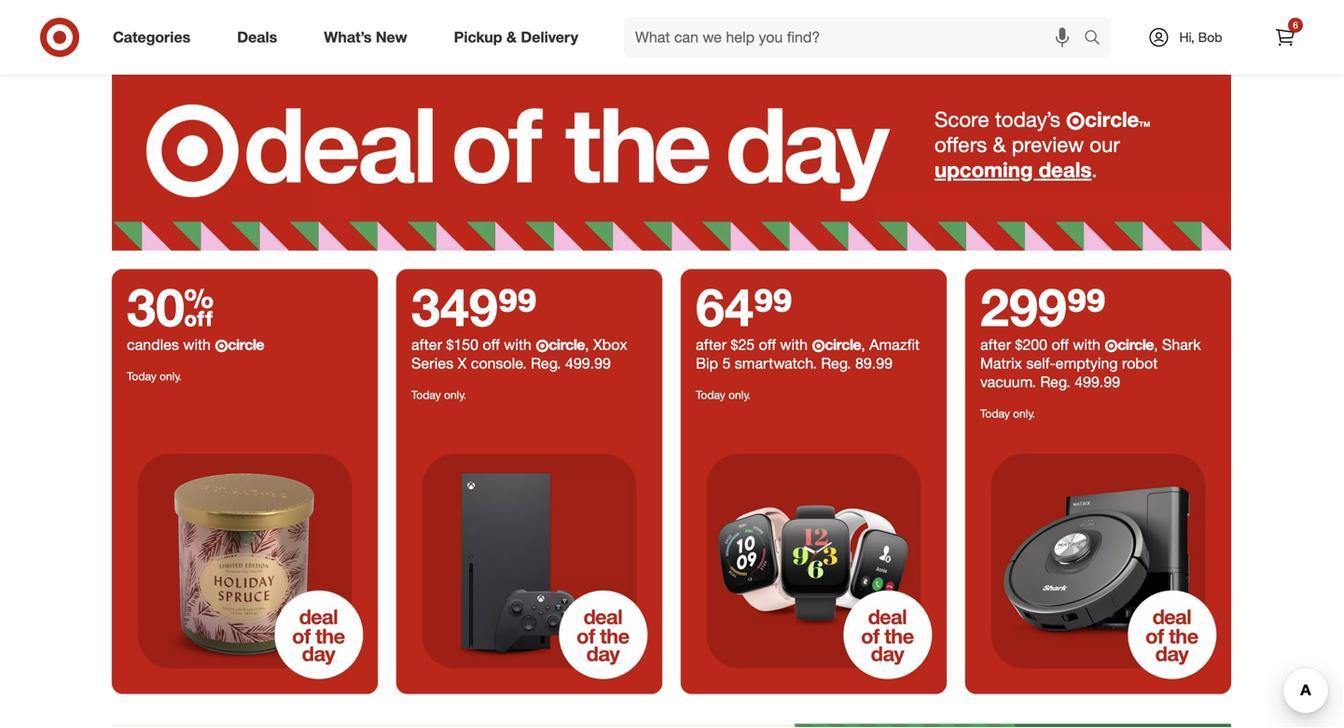Task type: describe. For each thing, give the bounding box(es) containing it.
bip
[[696, 354, 719, 372]]

499.99 inside , shark matrix self-emptying robot vacuum. reg. 499.99
[[1075, 373, 1121, 391]]

bob
[[1199, 29, 1223, 45]]

score today's ◎ circle tm offers & preview our upcoming deals .
[[935, 106, 1151, 182]]

target deal of the day image for 349 99
[[397, 428, 663, 694]]

5
[[723, 354, 731, 372]]

only. for 64
[[729, 388, 751, 402]]

what's new link
[[308, 17, 431, 58]]

self-
[[1027, 354, 1056, 372]]

circle right candles with
[[228, 335, 264, 354]]

today down the candles
[[127, 369, 157, 383]]

, amazfit bip 5 smartwatch. reg. 89.99
[[696, 335, 920, 372]]

30
[[127, 275, 214, 338]]

candles
[[127, 335, 179, 354]]

64
[[696, 275, 754, 338]]

hi, bob
[[1180, 29, 1223, 45]]

89.99
[[856, 354, 893, 372]]

deals link
[[221, 17, 301, 58]]

search button
[[1076, 17, 1121, 62]]

today only. for 299 99
[[981, 406, 1036, 420]]

off for 64
[[759, 335, 776, 354]]

preview
[[1012, 131, 1085, 157]]

shark
[[1163, 335, 1202, 354]]

, for 64 99
[[862, 335, 866, 354]]

reg. for 349 99
[[531, 354, 561, 372]]

, xbox series x console. reg. 499.99
[[412, 335, 628, 372]]

today only. for 349 99
[[412, 388, 467, 402]]

today only. down the candles
[[127, 369, 182, 383]]

, for 349 99
[[585, 335, 589, 354]]

upcoming
[[935, 157, 1034, 182]]

today for 349
[[412, 388, 441, 402]]

6
[[1294, 19, 1299, 31]]

pickup & delivery
[[454, 28, 579, 46]]

smartwatch.
[[735, 354, 817, 372]]

only. for 299
[[1014, 406, 1036, 420]]

off for 349
[[483, 335, 500, 354]]

only. for 349
[[444, 388, 467, 402]]

pickup & delivery link
[[438, 17, 602, 58]]

after $200 off with
[[981, 335, 1105, 354]]

after $150 off with
[[412, 335, 536, 354]]

target deal of the day image for 64 99
[[681, 428, 947, 694]]

today's
[[996, 106, 1061, 132]]

349 99
[[412, 275, 537, 338]]

after for 349
[[412, 335, 442, 354]]



Task type: locate. For each thing, give the bounding box(es) containing it.
2 99 from the left
[[754, 275, 793, 338]]

today only. for 64 99
[[696, 388, 751, 402]]

0 horizontal spatial after
[[412, 335, 442, 354]]

circle for 64 99
[[825, 335, 862, 354]]

circle for 299 99
[[1118, 335, 1155, 354]]

only. down x
[[444, 388, 467, 402]]

,
[[585, 335, 589, 354], [862, 335, 866, 354], [1155, 335, 1159, 354]]

0 horizontal spatial 99
[[498, 275, 537, 338]]

with
[[183, 335, 211, 354], [504, 335, 532, 354], [781, 335, 808, 354], [1074, 335, 1101, 354]]

99
[[498, 275, 537, 338], [754, 275, 793, 338], [1067, 275, 1107, 338]]

off
[[483, 335, 500, 354], [759, 335, 776, 354], [1052, 335, 1069, 354]]

299 99
[[981, 275, 1107, 338]]

with for 299
[[1074, 335, 1101, 354]]

, for 299 99
[[1155, 335, 1159, 354]]

categories link
[[97, 17, 214, 58]]

2 horizontal spatial off
[[1052, 335, 1069, 354]]

console.
[[471, 354, 527, 372]]

& right pickup
[[507, 28, 517, 46]]

, inside , shark matrix self-emptying robot vacuum. reg. 499.99
[[1155, 335, 1159, 354]]

1 horizontal spatial after
[[696, 335, 727, 354]]

64 99
[[696, 275, 793, 338]]

1 vertical spatial 499.99
[[1075, 373, 1121, 391]]

x
[[458, 354, 467, 372]]

off up console.
[[483, 335, 500, 354]]

reg. inside , amazfit bip 5 smartwatch. reg. 89.99
[[821, 354, 852, 372]]

4 with from the left
[[1074, 335, 1101, 354]]

2 horizontal spatial after
[[981, 335, 1012, 354]]

499.99 inside , xbox series x console. reg. 499.99
[[566, 354, 611, 372]]

with for 349
[[504, 335, 532, 354]]

today
[[127, 369, 157, 383], [412, 388, 441, 402], [696, 388, 726, 402], [981, 406, 1011, 420]]

99 up smartwatch.
[[754, 275, 793, 338]]

1 off from the left
[[483, 335, 500, 354]]

advertisement region
[[112, 724, 1232, 727]]

our
[[1090, 131, 1121, 157]]

today down bip
[[696, 388, 726, 402]]

, shark matrix self-emptying robot vacuum. reg. 499.99
[[981, 335, 1202, 391]]

99 for 349
[[498, 275, 537, 338]]

99 up emptying
[[1067, 275, 1107, 338]]

with for 64
[[781, 335, 808, 354]]

circle for 349 99
[[549, 335, 585, 354]]

0 horizontal spatial &
[[507, 28, 517, 46]]

off up self-
[[1052, 335, 1069, 354]]

499.99
[[566, 354, 611, 372], [1075, 373, 1121, 391]]

1 horizontal spatial off
[[759, 335, 776, 354]]

1 after from the left
[[412, 335, 442, 354]]

target deal of the day image
[[112, 68, 1232, 250], [112, 428, 378, 694], [397, 428, 663, 694], [681, 428, 947, 694], [966, 428, 1232, 694]]

search
[[1076, 30, 1121, 48]]

2 horizontal spatial reg.
[[1041, 373, 1071, 391]]

circle up . on the right
[[1086, 106, 1140, 132]]

reg. for 64 99
[[821, 354, 852, 372]]

circle left xbox
[[549, 335, 585, 354]]

target deal of the day image for 299 99
[[966, 428, 1232, 694]]

candles with
[[127, 335, 215, 354]]

circle up robot
[[1118, 335, 1155, 354]]

1 99 from the left
[[498, 275, 537, 338]]

, up 89.99
[[862, 335, 866, 354]]

after up bip
[[696, 335, 727, 354]]

offers
[[935, 131, 988, 157]]

$150
[[447, 335, 479, 354]]

1 vertical spatial &
[[993, 131, 1007, 157]]

&
[[507, 28, 517, 46], [993, 131, 1007, 157]]

2 off from the left
[[759, 335, 776, 354]]

series
[[412, 354, 454, 372]]

today only.
[[127, 369, 182, 383], [412, 388, 467, 402], [696, 388, 751, 402], [981, 406, 1036, 420]]

0 horizontal spatial off
[[483, 335, 500, 354]]

hi,
[[1180, 29, 1195, 45]]

0 vertical spatial &
[[507, 28, 517, 46]]

today down "series"
[[412, 388, 441, 402]]

◎
[[1067, 110, 1086, 131]]

delivery
[[521, 28, 579, 46]]

vacuum.
[[981, 373, 1037, 391]]

today down vacuum.
[[981, 406, 1011, 420]]

.
[[1092, 157, 1098, 182]]

after up matrix
[[981, 335, 1012, 354]]

reg. inside , shark matrix self-emptying robot vacuum. reg. 499.99
[[1041, 373, 1071, 391]]

deals
[[237, 28, 277, 46]]

1 horizontal spatial reg.
[[821, 354, 852, 372]]

499.99 down emptying
[[1075, 373, 1121, 391]]

1 horizontal spatial &
[[993, 131, 1007, 157]]

after up "series"
[[412, 335, 442, 354]]

emptying
[[1056, 354, 1119, 372]]

off for 299
[[1052, 335, 1069, 354]]

99 up console.
[[498, 275, 537, 338]]

today for 64
[[696, 388, 726, 402]]

reg. left 89.99
[[821, 354, 852, 372]]

after for 64
[[696, 335, 727, 354]]

$200
[[1016, 335, 1048, 354]]

what's
[[324, 28, 372, 46]]

today for 299
[[981, 406, 1011, 420]]

with up smartwatch.
[[781, 335, 808, 354]]

& inside score today's ◎ circle tm offers & preview our upcoming deals .
[[993, 131, 1007, 157]]

1 horizontal spatial 499.99
[[1075, 373, 1121, 391]]

299
[[981, 275, 1067, 338]]

3 off from the left
[[1052, 335, 1069, 354]]

0 horizontal spatial 499.99
[[566, 354, 611, 372]]

after $25 off with
[[696, 335, 812, 354]]

2 horizontal spatial 99
[[1067, 275, 1107, 338]]

1 horizontal spatial 99
[[754, 275, 793, 338]]

only. down vacuum.
[[1014, 406, 1036, 420]]

with up console.
[[504, 335, 532, 354]]

1 , from the left
[[585, 335, 589, 354]]

0 vertical spatial 499.99
[[566, 354, 611, 372]]

6 link
[[1266, 17, 1307, 58]]

with right the candles
[[183, 335, 211, 354]]

matrix
[[981, 354, 1023, 372]]

only. down candles with
[[160, 369, 182, 383]]

, up robot
[[1155, 335, 1159, 354]]

2 , from the left
[[862, 335, 866, 354]]

99 for 64
[[754, 275, 793, 338]]

new
[[376, 28, 408, 46]]

with up emptying
[[1074, 335, 1101, 354]]

3 99 from the left
[[1067, 275, 1107, 338]]

& right offers
[[993, 131, 1007, 157]]

today only. down 5
[[696, 388, 751, 402]]

pickup
[[454, 28, 503, 46]]

deals
[[1039, 157, 1092, 182]]

reg. down self-
[[1041, 373, 1071, 391]]

2 after from the left
[[696, 335, 727, 354]]

what's new
[[324, 28, 408, 46]]

349
[[412, 275, 498, 338]]

2 horizontal spatial ,
[[1155, 335, 1159, 354]]

robot
[[1123, 354, 1158, 372]]

499.99 down xbox
[[566, 354, 611, 372]]

0 horizontal spatial ,
[[585, 335, 589, 354]]

0 horizontal spatial reg.
[[531, 354, 561, 372]]

, inside , xbox series x console. reg. 499.99
[[585, 335, 589, 354]]

, left xbox
[[585, 335, 589, 354]]

reg.
[[531, 354, 561, 372], [821, 354, 852, 372], [1041, 373, 1071, 391]]

$25
[[731, 335, 755, 354]]

What can we help you find? suggestions appear below search field
[[624, 17, 1089, 58]]

circle up 89.99
[[825, 335, 862, 354]]

score
[[935, 106, 990, 132]]

today only. down vacuum.
[[981, 406, 1036, 420]]

only.
[[160, 369, 182, 383], [444, 388, 467, 402], [729, 388, 751, 402], [1014, 406, 1036, 420]]

after for 299
[[981, 335, 1012, 354]]

1 with from the left
[[183, 335, 211, 354]]

categories
[[113, 28, 191, 46]]

, inside , amazfit bip 5 smartwatch. reg. 89.99
[[862, 335, 866, 354]]

carousel region
[[112, 0, 1232, 68]]

99 for 299
[[1067, 275, 1107, 338]]

circle inside score today's ◎ circle tm offers & preview our upcoming deals .
[[1086, 106, 1140, 132]]

3 after from the left
[[981, 335, 1012, 354]]

today only. down "series"
[[412, 388, 467, 402]]

reg. right console.
[[531, 354, 561, 372]]

after
[[412, 335, 442, 354], [696, 335, 727, 354], [981, 335, 1012, 354]]

off up smartwatch.
[[759, 335, 776, 354]]

3 with from the left
[[781, 335, 808, 354]]

xbox
[[594, 335, 628, 354]]

1 horizontal spatial ,
[[862, 335, 866, 354]]

amazfit
[[870, 335, 920, 354]]

only. down 5
[[729, 388, 751, 402]]

tm
[[1140, 120, 1151, 129]]

3 , from the left
[[1155, 335, 1159, 354]]

reg. inside , xbox series x console. reg. 499.99
[[531, 354, 561, 372]]

2 with from the left
[[504, 335, 532, 354]]

circle
[[1086, 106, 1140, 132], [228, 335, 264, 354], [549, 335, 585, 354], [825, 335, 862, 354], [1118, 335, 1155, 354]]



Task type: vqa. For each thing, say whether or not it's contained in the screenshot.
orders associated with stores
no



